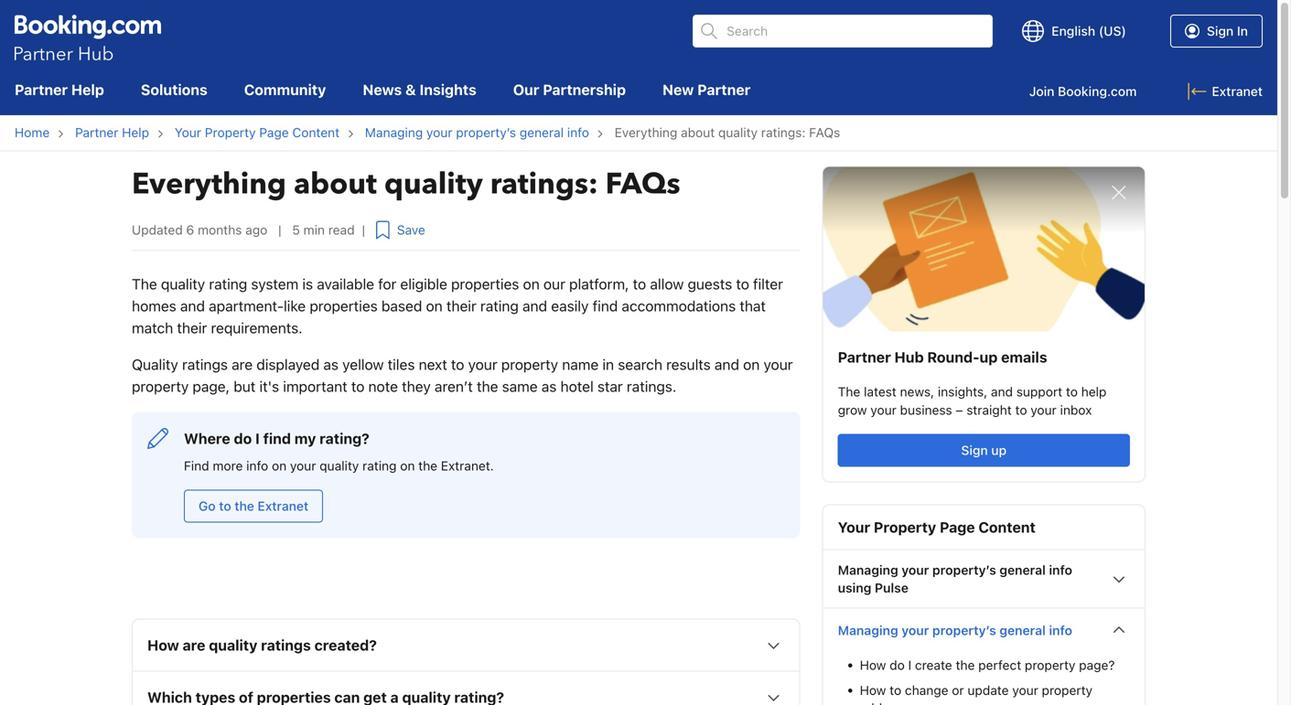 Task type: describe. For each thing, give the bounding box(es) containing it.
svg image
[[1023, 20, 1045, 42]]

straight
[[967, 403, 1012, 418]]

save image
[[376, 221, 390, 239]]

1 vertical spatial up
[[992, 443, 1007, 458]]

new
[[663, 81, 694, 98]]

info inside where do i find my rating? status
[[246, 458, 268, 473]]

note
[[368, 378, 398, 395]]

ago
[[245, 222, 268, 237]]

created?
[[315, 637, 377, 654]]

booking.com
[[1058, 84, 1137, 99]]

news & insights link
[[363, 79, 493, 101]]

1 vertical spatial their
[[177, 319, 207, 337]]

news,
[[900, 384, 935, 399]]

guests
[[688, 275, 732, 293]]

partner up latest on the bottom right of the page
[[838, 349, 891, 366]]

updated 6 months ago | 5 min read
[[132, 222, 355, 237]]

on down eligible
[[426, 297, 443, 315]]

using
[[838, 581, 872, 596]]

same
[[502, 378, 538, 395]]

new partner link
[[663, 79, 767, 101]]

more
[[213, 458, 243, 473]]

0 vertical spatial properties
[[451, 275, 519, 293]]

svg image
[[1188, 82, 1207, 101]]

update
[[968, 683, 1009, 698]]

to up aren't
[[451, 356, 464, 373]]

faqs
[[606, 164, 681, 204]]

in
[[603, 356, 614, 373]]

your inside managing your property's general info using pulse
[[902, 563, 929, 578]]

0 horizontal spatial content
[[292, 125, 340, 140]]

sign for sign up
[[961, 443, 988, 458]]

page,
[[193, 378, 230, 395]]

close banner image
[[1108, 182, 1130, 203]]

sign up
[[961, 443, 1007, 458]]

name
[[562, 356, 599, 373]]

inbox
[[1060, 403, 1092, 418]]

Search text field
[[693, 15, 993, 48]]

0 vertical spatial general
[[520, 125, 564, 140]]

partner right new in the top right of the page
[[698, 81, 751, 98]]

help
[[1082, 384, 1107, 399]]

but
[[234, 378, 256, 395]]

sign up link
[[838, 434, 1130, 467]]

as hotel
[[542, 378, 594, 395]]

go to the extranet link
[[184, 490, 323, 523]]

everything about quality ratings: faqs
[[132, 164, 681, 204]]

managing for managing your property's general info using pulse dropdown button on the right of the page
[[838, 563, 899, 578]]

partner hub round-up emails
[[838, 349, 1048, 366]]

do for how
[[890, 658, 905, 673]]

general for managing your property's general info dropdown button
[[1000, 623, 1046, 639]]

1 horizontal spatial their
[[447, 297, 477, 315]]

how for how are quality ratings created?
[[147, 637, 179, 654]]

managing your property's general info inside dropdown button
[[838, 623, 1073, 639]]

on down "where do i find my rating?"
[[272, 458, 287, 473]]

0 vertical spatial managing
[[365, 125, 423, 140]]

system
[[251, 275, 299, 293]]

my
[[295, 430, 316, 447]]

ratings:
[[490, 164, 598, 204]]

like
[[284, 297, 306, 315]]

the for the quality rating system is available for eligible properties on our platform, to allow guests to filter homes and apartment-like properties based on their rating and easily find accommodations that match their requirements.
[[132, 275, 157, 293]]

how to change or update your property address link
[[860, 682, 1130, 706]]

managing your property's general info using pulse
[[838, 563, 1073, 596]]

how do i create the perfect property page? link
[[860, 657, 1130, 675]]

your up aren't
[[468, 356, 498, 373]]

join booking.com
[[1029, 84, 1137, 99]]

go
[[199, 499, 216, 514]]

homes
[[132, 297, 176, 315]]

aren't
[[435, 378, 473, 395]]

requirements.
[[211, 319, 303, 337]]

important
[[283, 378, 347, 395]]

partner help for bottom partner help link
[[75, 125, 149, 140]]

yellow
[[342, 356, 384, 373]]

sign in link
[[1171, 15, 1263, 48]]

accommodations
[[622, 297, 736, 315]]

5
[[292, 222, 300, 237]]

0 horizontal spatial property
[[205, 125, 256, 140]]

how do i create the perfect property page?
[[860, 658, 1115, 673]]

news & insights
[[363, 81, 477, 98]]

that
[[740, 297, 766, 315]]

rating inside status
[[363, 458, 397, 473]]

to left the allow
[[633, 275, 646, 293]]

managing your property's general info button
[[838, 620, 1130, 642]]

page?
[[1079, 658, 1115, 673]]

property up same at the left bottom
[[501, 356, 558, 373]]

perfect
[[979, 658, 1022, 673]]

your up create
[[902, 623, 929, 639]]

to down yellow
[[351, 378, 365, 395]]

sign for sign in
[[1207, 23, 1234, 38]]

i for create
[[908, 658, 912, 673]]

are inside dropdown button
[[183, 637, 205, 654]]

round-
[[928, 349, 980, 366]]

read
[[328, 222, 355, 237]]

find inside status
[[263, 430, 291, 447]]

help for bottom partner help link
[[122, 125, 149, 140]]

about
[[294, 164, 377, 204]]

community
[[244, 81, 326, 98]]

quality inside where do i find my rating? status
[[320, 458, 359, 473]]

everything about quality ratings: faqs main content
[[0, 115, 1278, 706]]

it's
[[259, 378, 279, 395]]

property inside how to change or update your property address
[[1042, 683, 1093, 698]]

based
[[382, 297, 422, 315]]

our partnership
[[513, 81, 626, 98]]

ratings inside dropdown button
[[261, 637, 311, 654]]

find
[[184, 458, 209, 473]]

news
[[363, 81, 402, 98]]

apartment-
[[209, 297, 284, 315]]

business
[[900, 403, 953, 418]]

address
[[860, 701, 907, 706]]

quality ratings are displayed as yellow tiles next to your property name in search results and on your property page, but it's important to note they aren't the same as hotel star ratings.
[[132, 356, 793, 395]]

insights,
[[938, 384, 988, 399]]

property inside how do i create the perfect property page? link
[[1025, 658, 1076, 673]]

displayed
[[256, 356, 320, 373]]

on inside quality ratings are displayed as yellow tiles next to your property name in search results and on your property page, but it's important to note they aren't the same as hotel star ratings.
[[743, 356, 760, 373]]

partner up 'home'
[[15, 81, 68, 98]]

or
[[952, 683, 964, 698]]

your inside how to change or update your property address
[[1013, 683, 1039, 698]]

results
[[666, 356, 711, 373]]

and inside quality ratings are displayed as yellow tiles next to your property name in search results and on your property page, but it's important to note they aren't the same as hotel star ratings.
[[715, 356, 740, 373]]

managing your property's general info link
[[365, 125, 589, 140]]

emails
[[1001, 349, 1048, 366]]

your property page content link
[[175, 125, 340, 140]]

as
[[323, 356, 339, 373]]

where
[[184, 430, 230, 447]]

to inside where do i find my rating? status
[[219, 499, 231, 514]]

english
[[1052, 23, 1096, 38]]



Task type: vqa. For each thing, say whether or not it's contained in the screenshot.
Genius LINK
no



Task type: locate. For each thing, give the bounding box(es) containing it.
general for managing your property's general info using pulse dropdown button on the right of the page
[[1000, 563, 1046, 578]]

managing down news
[[365, 125, 423, 140]]

quality
[[132, 356, 178, 373]]

page down community
[[259, 125, 289, 140]]

your down the perfect on the right of page
[[1013, 683, 1039, 698]]

0 vertical spatial your property page content
[[175, 125, 340, 140]]

to right go
[[219, 499, 231, 514]]

1 horizontal spatial are
[[232, 356, 253, 373]]

0 horizontal spatial the
[[132, 275, 157, 293]]

2 vertical spatial general
[[1000, 623, 1046, 639]]

managing down "using"
[[838, 623, 899, 639]]

your down solutions link
[[175, 125, 201, 140]]

your inside accordion control element
[[838, 519, 871, 536]]

allow
[[650, 275, 684, 293]]

page inside accordion control element
[[940, 519, 975, 536]]

accordion control element
[[823, 505, 1146, 706]]

the inside the latest news, insights, and support to help grow your business – straight to your inbox
[[838, 384, 861, 399]]

0 vertical spatial managing your property's general info
[[365, 125, 589, 140]]

general up managing your property's general info dropdown button
[[1000, 563, 1046, 578]]

your property page content inside accordion control element
[[838, 519, 1036, 536]]

0 horizontal spatial find
[[263, 430, 291, 447]]

general inside managing your property's general info using pulse
[[1000, 563, 1046, 578]]

0 horizontal spatial ratings
[[182, 356, 228, 373]]

quality inside dropdown button
[[209, 637, 258, 654]]

0 horizontal spatial are
[[183, 637, 205, 654]]

on left our
[[523, 275, 540, 293]]

1 vertical spatial property's
[[933, 563, 996, 578]]

available
[[317, 275, 374, 293]]

0 vertical spatial your
[[175, 125, 201, 140]]

their right match
[[177, 319, 207, 337]]

property left page?
[[1025, 658, 1076, 673]]

0 vertical spatial are
[[232, 356, 253, 373]]

1 horizontal spatial managing your property's general info
[[838, 623, 1073, 639]]

do inside accordion control element
[[890, 658, 905, 673]]

the for the latest news, insights, and support to help grow your business – straight to your inbox
[[838, 384, 861, 399]]

your down my
[[290, 458, 316, 473]]

ratings.
[[627, 378, 677, 395]]

extranet down "where do i find my rating?"
[[258, 499, 309, 514]]

1 vertical spatial managing
[[838, 563, 899, 578]]

0 vertical spatial i
[[255, 430, 260, 447]]

0 vertical spatial the
[[132, 275, 157, 293]]

platform,
[[569, 275, 629, 293]]

1 vertical spatial the
[[838, 384, 861, 399]]

1 vertical spatial are
[[183, 637, 205, 654]]

how are quality ratings created? button
[[133, 620, 800, 671]]

property down page?
[[1042, 683, 1093, 698]]

managing up "using"
[[838, 563, 899, 578]]

the latest news, insights, and support to help grow your business – straight to your inbox
[[838, 384, 1107, 418]]

0 vertical spatial up
[[980, 349, 998, 366]]

help down home image
[[71, 81, 104, 98]]

rating?
[[320, 430, 370, 447]]

1 horizontal spatial properties
[[451, 275, 519, 293]]

ratings up 'page,'
[[182, 356, 228, 373]]

latest
[[864, 384, 897, 399]]

2 vertical spatial rating
[[363, 458, 397, 473]]

managing for managing your property's general info dropdown button
[[838, 623, 899, 639]]

are inside quality ratings are displayed as yellow tiles next to your property name in search results and on your property page, but it's important to note they aren't the same as hotel star ratings.
[[232, 356, 253, 373]]

extranet.
[[441, 458, 494, 473]]

sign inside everything about quality ratings: faqs main content
[[961, 443, 988, 458]]

property's inside managing your property's general info using pulse
[[933, 563, 996, 578]]

and right the results on the bottom right of page
[[715, 356, 740, 373]]

your down insights on the top
[[427, 125, 453, 140]]

help for topmost partner help link
[[71, 81, 104, 98]]

property's up how do i create the perfect property page?
[[933, 623, 996, 639]]

they
[[402, 378, 431, 395]]

property's for managing your property's general info dropdown button
[[933, 623, 996, 639]]

0 vertical spatial ratings
[[182, 356, 228, 373]]

info inside managing your property's general info using pulse
[[1049, 563, 1073, 578]]

and right the homes
[[180, 297, 205, 315]]

our
[[544, 275, 566, 293]]

1 vertical spatial do
[[890, 658, 905, 673]]

1 horizontal spatial ratings
[[261, 637, 311, 654]]

partner help inside everything about quality ratings: faqs main content
[[75, 125, 149, 140]]

1 horizontal spatial sign
[[1207, 23, 1234, 38]]

home
[[15, 125, 50, 140]]

the
[[132, 275, 157, 293], [838, 384, 861, 399]]

star
[[598, 378, 623, 395]]

partner right home link
[[75, 125, 118, 140]]

partner help for topmost partner help link
[[15, 81, 104, 98]]

join booking.com link
[[1029, 84, 1137, 99]]

your
[[175, 125, 201, 140], [838, 519, 871, 536]]

everything
[[132, 164, 286, 204]]

0 vertical spatial property's
[[456, 125, 516, 140]]

managing
[[365, 125, 423, 140], [838, 563, 899, 578], [838, 623, 899, 639]]

0 vertical spatial find
[[593, 297, 618, 315]]

sign in
[[1207, 23, 1248, 38]]

0 horizontal spatial properties
[[310, 297, 378, 315]]

0 vertical spatial property
[[205, 125, 256, 140]]

min
[[304, 222, 325, 237]]

0 horizontal spatial rating
[[209, 275, 247, 293]]

general inside managing your property's general info dropdown button
[[1000, 623, 1046, 639]]

are
[[232, 356, 253, 373], [183, 637, 205, 654]]

6
[[186, 222, 194, 237]]

1 horizontal spatial i
[[908, 658, 912, 673]]

1 vertical spatial properties
[[310, 297, 378, 315]]

1 vertical spatial your property page content
[[838, 519, 1036, 536]]

extranet right svg image
[[1212, 84, 1263, 99]]

general down our
[[520, 125, 564, 140]]

easily
[[551, 297, 589, 315]]

tiles
[[388, 356, 415, 373]]

general
[[520, 125, 564, 140], [1000, 563, 1046, 578], [1000, 623, 1046, 639]]

0 horizontal spatial i
[[255, 430, 260, 447]]

in
[[1237, 23, 1248, 38]]

1 horizontal spatial help
[[122, 125, 149, 140]]

the left same at the left bottom
[[477, 378, 498, 395]]

general up the perfect on the right of page
[[1000, 623, 1046, 639]]

1 horizontal spatial the
[[838, 384, 861, 399]]

property down quality on the left of the page
[[132, 378, 189, 395]]

the up the homes
[[132, 275, 157, 293]]

to inside how to change or update your property address
[[890, 683, 902, 698]]

1 vertical spatial managing your property's general info
[[838, 623, 1073, 639]]

i inside status
[[255, 430, 260, 447]]

how for how do i create the perfect property page?
[[860, 658, 886, 673]]

2 horizontal spatial rating
[[480, 297, 519, 315]]

1 vertical spatial how
[[860, 658, 886, 673]]

your down that
[[764, 356, 793, 373]]

sign down straight
[[961, 443, 988, 458]]

find
[[593, 297, 618, 315], [263, 430, 291, 447]]

properties
[[451, 275, 519, 293], [310, 297, 378, 315]]

properties right eligible
[[451, 275, 519, 293]]

1 vertical spatial partner help link
[[75, 125, 149, 140]]

partner help link down home image
[[15, 79, 121, 101]]

change
[[905, 683, 949, 698]]

to up the inbox
[[1066, 384, 1078, 399]]

for
[[378, 275, 397, 293]]

help
[[71, 81, 104, 98], [122, 125, 149, 140]]

property's down insights on the top
[[456, 125, 516, 140]]

1 vertical spatial sign
[[961, 443, 988, 458]]

content inside accordion control element
[[979, 519, 1036, 536]]

1 horizontal spatial page
[[940, 519, 975, 536]]

content down community link
[[292, 125, 340, 140]]

help inside everything about quality ratings: faqs main content
[[122, 125, 149, 140]]

find more info on your quality rating on the extranet.
[[184, 458, 497, 473]]

rating up apartment-
[[209, 275, 247, 293]]

create
[[915, 658, 953, 673]]

0 horizontal spatial managing your property's general info
[[365, 125, 589, 140]]

do inside status
[[234, 430, 252, 447]]

how
[[147, 637, 179, 654], [860, 658, 886, 673], [860, 683, 886, 698]]

their down eligible
[[447, 297, 477, 315]]

1 horizontal spatial your
[[838, 519, 871, 536]]

rating down rating?
[[363, 458, 397, 473]]

quality inside 'the quality rating system is available for eligible properties on our platform, to allow guests to filter homes and apartment-like properties based on their rating and easily find accommodations that match their requirements.'
[[161, 275, 205, 293]]

next
[[419, 356, 447, 373]]

0 horizontal spatial do
[[234, 430, 252, 447]]

to down support
[[1016, 403, 1027, 418]]

page
[[259, 125, 289, 140], [940, 519, 975, 536]]

managing inside managing your property's general info using pulse
[[838, 563, 899, 578]]

1 vertical spatial extranet
[[258, 499, 309, 514]]

0 horizontal spatial page
[[259, 125, 289, 140]]

rating left easily
[[480, 297, 519, 315]]

content up managing your property's general info using pulse dropdown button on the right of the page
[[979, 519, 1036, 536]]

2 vertical spatial property's
[[933, 623, 996, 639]]

hub
[[895, 349, 924, 366]]

property inside accordion control element
[[874, 519, 936, 536]]

0 vertical spatial do
[[234, 430, 252, 447]]

to up address
[[890, 683, 902, 698]]

your inside where do i find my rating? status
[[290, 458, 316, 473]]

the up the or
[[956, 658, 975, 673]]

do for where
[[234, 430, 252, 447]]

the left extranet.
[[418, 458, 438, 473]]

0 vertical spatial sign
[[1207, 23, 1234, 38]]

and down our
[[523, 297, 547, 315]]

2 vertical spatial how
[[860, 683, 886, 698]]

on left extranet.
[[400, 458, 415, 473]]

ratings inside quality ratings are displayed as yellow tiles next to your property name in search results and on your property page, but it's important to note they aren't the same as hotel star ratings.
[[182, 356, 228, 373]]

and inside the latest news, insights, and support to help grow your business – straight to your inbox
[[991, 384, 1013, 399]]

find down platform,
[[593, 297, 618, 315]]

help down the 'solutions'
[[122, 125, 149, 140]]

1 vertical spatial help
[[122, 125, 149, 140]]

1 horizontal spatial extranet
[[1212, 84, 1263, 99]]

quality
[[384, 164, 483, 204], [161, 275, 205, 293], [320, 458, 359, 473], [209, 637, 258, 654]]

page up managing your property's general info using pulse
[[940, 519, 975, 536]]

0 horizontal spatial sign
[[961, 443, 988, 458]]

ratings
[[182, 356, 228, 373], [261, 637, 311, 654]]

community link
[[244, 79, 343, 101]]

partner help down the 'solutions'
[[75, 125, 149, 140]]

go to the extranet
[[199, 499, 309, 514]]

1 vertical spatial general
[[1000, 563, 1046, 578]]

1 vertical spatial content
[[979, 519, 1036, 536]]

property up everything
[[205, 125, 256, 140]]

0 vertical spatial how
[[147, 637, 179, 654]]

your up the "pulse"
[[902, 563, 929, 578]]

property
[[205, 125, 256, 140], [874, 519, 936, 536]]

solutions link
[[141, 79, 224, 101]]

managing your property's general info using pulse button
[[838, 561, 1130, 597]]

the right go
[[235, 499, 254, 514]]

0 vertical spatial page
[[259, 125, 289, 140]]

0 horizontal spatial extranet
[[258, 499, 309, 514]]

i for find
[[255, 430, 260, 447]]

support
[[1017, 384, 1063, 399]]

partner help up 'home'
[[15, 81, 104, 98]]

do up more
[[234, 430, 252, 447]]

partnership
[[543, 81, 626, 98]]

the up grow on the right bottom of the page
[[838, 384, 861, 399]]

is
[[302, 275, 313, 293]]

0 vertical spatial partner help link
[[15, 79, 121, 101]]

properties down available
[[310, 297, 378, 315]]

property's for managing your property's general info using pulse dropdown button on the right of the page
[[933, 563, 996, 578]]

how inside dropdown button
[[147, 637, 179, 654]]

1 vertical spatial rating
[[480, 297, 519, 315]]

|
[[278, 222, 282, 237]]

on down that
[[743, 356, 760, 373]]

find inside 'the quality rating system is available for eligible properties on our platform, to allow guests to filter homes and apartment-like properties based on their rating and easily find accommodations that match their requirements.'
[[593, 297, 618, 315]]

0 vertical spatial extranet
[[1212, 84, 1263, 99]]

the
[[477, 378, 498, 395], [418, 458, 438, 473], [235, 499, 254, 514], [956, 658, 975, 673]]

sign left in
[[1207, 23, 1234, 38]]

0 vertical spatial rating
[[209, 275, 247, 293]]

how to change or update your property address
[[860, 683, 1093, 706]]

2 vertical spatial managing
[[838, 623, 899, 639]]

your up "using"
[[838, 519, 871, 536]]

i
[[255, 430, 260, 447], [908, 658, 912, 673]]

1 vertical spatial your
[[838, 519, 871, 536]]

–
[[956, 403, 963, 418]]

0 horizontal spatial their
[[177, 319, 207, 337]]

managing your property's general info down insights on the top
[[365, 125, 589, 140]]

1 horizontal spatial property
[[874, 519, 936, 536]]

and
[[180, 297, 205, 315], [523, 297, 547, 315], [715, 356, 740, 373], [991, 384, 1013, 399]]

0 vertical spatial help
[[71, 81, 104, 98]]

your property page content down community
[[175, 125, 340, 140]]

months
[[198, 222, 242, 237]]

1 vertical spatial page
[[940, 519, 975, 536]]

up left emails at right
[[980, 349, 998, 366]]

0 vertical spatial partner help
[[15, 81, 104, 98]]

your down support
[[1031, 403, 1057, 418]]

partner help link down the 'solutions'
[[75, 125, 149, 140]]

1 vertical spatial i
[[908, 658, 912, 673]]

the inside accordion control element
[[956, 658, 975, 673]]

1 vertical spatial find
[[263, 430, 291, 447]]

property up the "pulse"
[[874, 519, 936, 536]]

property
[[501, 356, 558, 373], [132, 378, 189, 395], [1025, 658, 1076, 673], [1042, 683, 1093, 698]]

your property page content
[[175, 125, 340, 140], [838, 519, 1036, 536]]

extranet
[[1212, 84, 1263, 99], [258, 499, 309, 514]]

home image
[[15, 15, 161, 62]]

1 vertical spatial partner help
[[75, 125, 149, 140]]

1 horizontal spatial find
[[593, 297, 618, 315]]

1 horizontal spatial do
[[890, 658, 905, 673]]

grow
[[838, 403, 867, 418]]

1 vertical spatial property
[[874, 519, 936, 536]]

english (us)
[[1052, 23, 1127, 38]]

0 vertical spatial their
[[447, 297, 477, 315]]

ratings left created?
[[261, 637, 311, 654]]

to up that
[[736, 275, 750, 293]]

up
[[980, 349, 998, 366], [992, 443, 1007, 458]]

filter
[[753, 275, 783, 293]]

the inside quality ratings are displayed as yellow tiles next to your property name in search results and on your property page, but it's important to note they aren't the same as hotel star ratings.
[[477, 378, 498, 395]]

do left create
[[890, 658, 905, 673]]

how are quality ratings created?
[[147, 637, 377, 654]]

your property page content up managing your property's general info using pulse
[[838, 519, 1036, 536]]

your down latest on the bottom right of the page
[[871, 403, 897, 418]]

1 vertical spatial ratings
[[261, 637, 311, 654]]

1 horizontal spatial rating
[[363, 458, 397, 473]]

managing your property's general info up create
[[838, 623, 1073, 639]]

0 vertical spatial content
[[292, 125, 340, 140]]

(us)
[[1099, 23, 1127, 38]]

i left create
[[908, 658, 912, 673]]

1 horizontal spatial your property page content
[[838, 519, 1036, 536]]

0 horizontal spatial help
[[71, 81, 104, 98]]

property's up managing your property's general info dropdown button
[[933, 563, 996, 578]]

home link
[[15, 125, 50, 140]]

updated
[[132, 222, 183, 237]]

0 horizontal spatial your
[[175, 125, 201, 140]]

how inside how to change or update your property address
[[860, 683, 886, 698]]

and up straight
[[991, 384, 1013, 399]]

1 horizontal spatial content
[[979, 519, 1036, 536]]

0 horizontal spatial your property page content
[[175, 125, 340, 140]]

where do i find my rating? status
[[132, 412, 801, 538]]

find left my
[[263, 430, 291, 447]]

i left my
[[255, 430, 260, 447]]

the inside 'the quality rating system is available for eligible properties on our platform, to allow guests to filter homes and apartment-like properties based on their rating and easily find accommodations that match their requirements.'
[[132, 275, 157, 293]]

insights
[[420, 81, 477, 98]]

extranet inside where do i find my rating? status
[[258, 499, 309, 514]]

search
[[618, 356, 663, 373]]

&
[[406, 81, 416, 98]]

how for how to change or update your property address
[[860, 683, 886, 698]]

do
[[234, 430, 252, 447], [890, 658, 905, 673]]

up down straight
[[992, 443, 1007, 458]]



